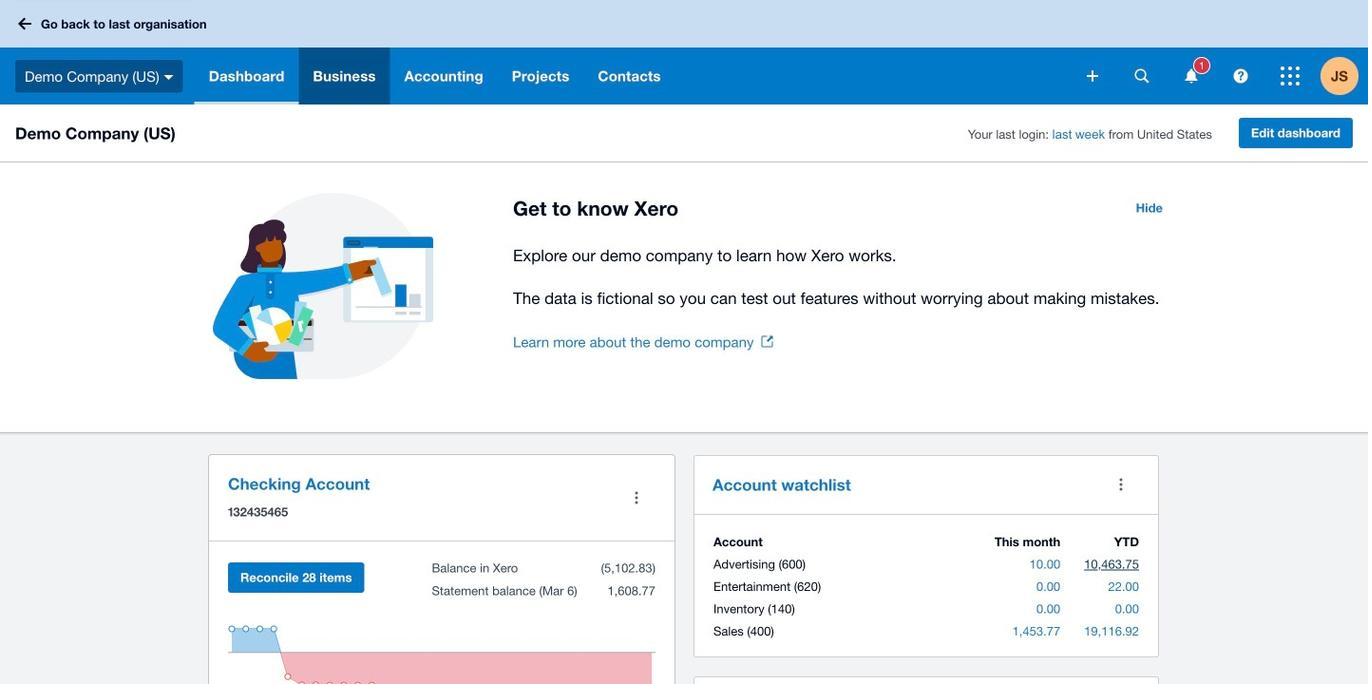 Task type: describe. For each thing, give the bounding box(es) containing it.
2 horizontal spatial svg image
[[1135, 69, 1150, 83]]

1 horizontal spatial svg image
[[1087, 70, 1099, 82]]



Task type: locate. For each thing, give the bounding box(es) containing it.
manage menu toggle image
[[618, 479, 656, 517]]

svg image
[[18, 18, 31, 30], [1135, 69, 1150, 83], [1087, 70, 1099, 82]]

svg image
[[1281, 67, 1300, 86], [1186, 69, 1198, 83], [1234, 69, 1248, 83], [164, 75, 174, 80]]

0 horizontal spatial svg image
[[18, 18, 31, 30]]

intro banner body element
[[513, 242, 1175, 312]]

banner
[[0, 0, 1369, 105]]



Task type: vqa. For each thing, say whether or not it's contained in the screenshot.
the right svg image
yes



